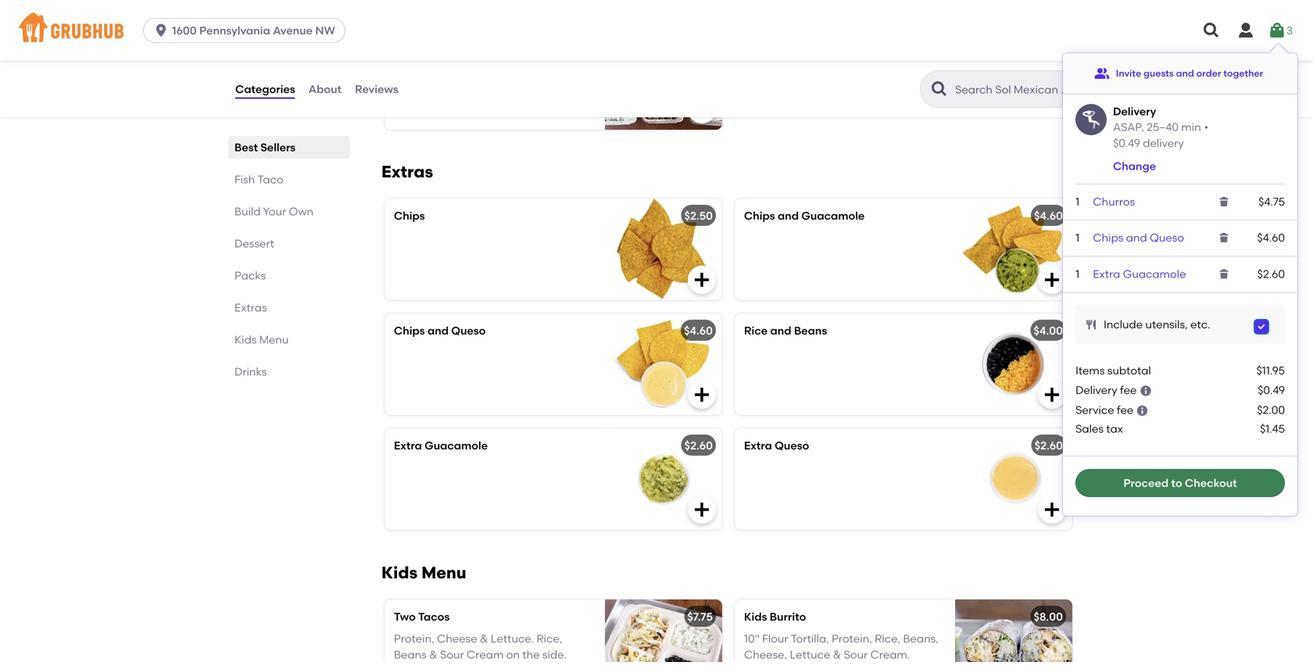 Task type: describe. For each thing, give the bounding box(es) containing it.
protein, cheese & lettuce. rice, beans & sour cream on the side.
[[394, 632, 567, 661]]

beans, inside 10" flour tortilla, protein, rice, beans, cheese, lettuce & sour cream.
[[904, 632, 939, 646]]

choice
[[495, 61, 531, 74]]

$1.45
[[1261, 422, 1286, 436]]

service fee
[[1076, 403, 1134, 417]]

1 vertical spatial kids
[[382, 563, 418, 583]]

extra guacamole image
[[605, 428, 723, 530]]

2 horizontal spatial extra
[[1093, 267, 1121, 281]]

$4.60 for guacamole
[[1035, 209, 1063, 222]]

of
[[534, 61, 544, 74]]

chips and queso link
[[1093, 231, 1185, 245]]

$2.60 for extra queso
[[1035, 439, 1063, 452]]

$4.60 for queso
[[684, 324, 713, 337]]

two tacos image
[[605, 600, 723, 662]]

change
[[1114, 160, 1157, 173]]

etc.
[[1191, 318, 1211, 331]]

black
[[481, 92, 510, 106]]

reviews
[[355, 82, 399, 96]]

0 vertical spatial kids
[[235, 333, 257, 346]]

accompanied
[[513, 77, 588, 90]]

3
[[1287, 24, 1293, 37]]

rice, inside the feeds up to 4. your choice of 2 protein and 8 tortillas, accompanied with white rice, black beans, pico de gallo, lettuce, salsa verde, salsa roja, and sour cream.
[[453, 92, 478, 106]]

roja,
[[394, 124, 421, 137]]

0 horizontal spatial your
[[263, 205, 286, 218]]

de
[[394, 108, 408, 122]]

your inside the feeds up to 4. your choice of 2 protein and 8 tortillas, accompanied with white rice, black beans, pico de gallo, lettuce, salsa verde, salsa roja, and sour cream.
[[470, 61, 493, 74]]

svg image inside '1600 pennsylvania avenue nw' button
[[153, 23, 169, 38]]

beans inside protein, cheese & lettuce. rice, beans & sour cream on the side.
[[394, 648, 427, 661]]

change button
[[1114, 158, 1157, 174]]

$2.50
[[685, 209, 713, 222]]

svg image for chips image
[[693, 270, 712, 289]]

about
[[309, 82, 342, 96]]

1 horizontal spatial $0.49
[[1258, 384, 1286, 397]]

cream
[[467, 648, 504, 661]]

sales
[[1076, 422, 1104, 436]]

order
[[1197, 67, 1222, 79]]

pico
[[551, 92, 574, 106]]

drinks
[[235, 365, 267, 378]]

1 vertical spatial chips and queso
[[394, 324, 486, 337]]

1 horizontal spatial &
[[480, 632, 488, 646]]

verde,
[[521, 108, 555, 122]]

cheese
[[437, 632, 478, 646]]

the
[[523, 648, 540, 661]]

cream. inside the feeds up to 4. your choice of 2 protein and 8 tortillas, accompanied with white rice, black beans, pico de gallo, lettuce, salsa verde, salsa roja, and sour cream.
[[474, 124, 513, 137]]

1 vertical spatial $4.60
[[1258, 231, 1286, 245]]

0 horizontal spatial menu
[[259, 333, 289, 346]]

tacos
[[418, 610, 450, 623]]

0 horizontal spatial queso
[[452, 324, 486, 337]]

delivery
[[1143, 136, 1184, 150]]

4.
[[458, 61, 467, 74]]

two tacos
[[394, 610, 450, 623]]

feeds up to 4. your choice of 2 protein and 8 tortillas, accompanied with white rice, black beans, pico de gallo, lettuce, salsa verde, salsa roja, and sour cream. button
[[385, 28, 723, 137]]

two
[[394, 610, 416, 623]]

reviews button
[[354, 61, 399, 117]]

invite
[[1116, 67, 1142, 79]]

and inside "button"
[[1177, 67, 1195, 79]]

main navigation navigation
[[0, 0, 1314, 61]]

$4.75
[[1259, 195, 1286, 208]]

utensils,
[[1146, 318, 1188, 331]]

rice and beans image
[[956, 313, 1073, 415]]

extra guacamole inside tooltip
[[1093, 267, 1187, 281]]

1 for chips and queso
[[1076, 231, 1080, 245]]

0 vertical spatial guacamole
[[802, 209, 865, 222]]

chips and guacamole image
[[956, 198, 1073, 300]]

1 for churros
[[1076, 195, 1080, 208]]

$8.00
[[1034, 610, 1063, 623]]

1 vertical spatial extra guacamole
[[394, 439, 488, 452]]

1 vertical spatial guacamole
[[1123, 267, 1187, 281]]

10" flour tortilla, protein, rice, beans, cheese, lettuce & sour cream.
[[744, 632, 939, 661]]

packs
[[235, 269, 266, 282]]

up
[[428, 61, 442, 74]]

sellers
[[261, 141, 296, 154]]

cheese,
[[744, 648, 788, 661]]

feeds up to 4. your choice of 2 protein and 8 tortillas, accompanied with white rice, black beans, pico de gallo, lettuce, salsa verde, salsa roja, and sour cream.
[[394, 61, 588, 137]]

search icon image
[[931, 80, 949, 99]]

tooltip containing delivery
[[1063, 44, 1298, 516]]

0 vertical spatial beans
[[794, 324, 828, 337]]

extra guacamole link
[[1093, 267, 1187, 281]]

chips and guacamole
[[744, 209, 865, 222]]

3 button
[[1268, 16, 1293, 45]]

25–40
[[1147, 120, 1179, 134]]

svg image for rice and beans image
[[1043, 385, 1062, 404]]

rice, for two tacos
[[537, 632, 563, 646]]

people icon image
[[1095, 66, 1110, 81]]

tortillas,
[[467, 77, 511, 90]]

categories button
[[235, 61, 296, 117]]

dessert
[[235, 237, 274, 250]]

0 horizontal spatial &
[[429, 648, 438, 661]]

lettuce.
[[491, 632, 534, 646]]

best
[[235, 141, 258, 154]]

white
[[419, 92, 450, 106]]

1 salsa from the left
[[490, 108, 519, 122]]

sol family meal image
[[605, 28, 723, 130]]

$2.00
[[1258, 403, 1286, 417]]

2
[[547, 61, 553, 74]]

delivery fee
[[1076, 384, 1137, 397]]

asap,
[[1114, 120, 1145, 134]]

extra for extra guacamole image
[[394, 439, 422, 452]]

items subtotal
[[1076, 364, 1152, 377]]

build
[[235, 205, 261, 218]]

checkout
[[1185, 476, 1238, 490]]

rice and beans
[[744, 324, 828, 337]]



Task type: vqa. For each thing, say whether or not it's contained in the screenshot.
$0.49 in the Delivery ASAP, 25–40 min • $0.49 delivery
yes



Task type: locate. For each thing, give the bounding box(es) containing it.
1 horizontal spatial to
[[1172, 476, 1183, 490]]

sales tax
[[1076, 422, 1124, 436]]

$0.49 inside delivery asap, 25–40 min • $0.49 delivery
[[1114, 136, 1141, 150]]

2 1 from the top
[[1076, 231, 1080, 245]]

own
[[289, 205, 314, 218]]

churros link
[[1093, 195, 1136, 208]]

nw
[[315, 24, 335, 37]]

menu up 'tacos'
[[422, 563, 467, 583]]

1600 pennsylvania avenue nw
[[172, 24, 335, 37]]

invite guests and order together button
[[1095, 59, 1264, 88]]

1 vertical spatial delivery
[[1076, 384, 1118, 397]]

& down cheese
[[429, 648, 438, 661]]

sour right the lettuce
[[844, 648, 868, 661]]

avenue
[[273, 24, 313, 37]]

2 horizontal spatial queso
[[1150, 231, 1185, 245]]

chips and queso
[[1093, 231, 1185, 245], [394, 324, 486, 337]]

$0.49 up $2.00 in the bottom right of the page
[[1258, 384, 1286, 397]]

2 horizontal spatial $4.60
[[1258, 231, 1286, 245]]

0 horizontal spatial extra guacamole
[[394, 439, 488, 452]]

1 horizontal spatial rice,
[[537, 632, 563, 646]]

1 horizontal spatial $4.60
[[1035, 209, 1063, 222]]

build your own
[[235, 205, 314, 218]]

kids up drinks at the bottom left of page
[[235, 333, 257, 346]]

1 vertical spatial to
[[1172, 476, 1183, 490]]

0 vertical spatial kids menu
[[235, 333, 289, 346]]

1 for extra guacamole
[[1076, 267, 1080, 281]]

sour inside 10" flour tortilla, protein, rice, beans, cheese, lettuce & sour cream.
[[844, 648, 868, 661]]

guests
[[1144, 67, 1174, 79]]

1 horizontal spatial beans,
[[904, 632, 939, 646]]

1600 pennsylvania avenue nw button
[[143, 18, 352, 43]]

0 horizontal spatial rice,
[[453, 92, 478, 106]]

0 horizontal spatial cream.
[[474, 124, 513, 137]]

salsa
[[490, 108, 519, 122], [558, 108, 586, 122]]

1 horizontal spatial extra
[[744, 439, 772, 452]]

fish
[[235, 173, 255, 186]]

rice, for kids burrito
[[875, 632, 901, 646]]

1 vertical spatial queso
[[452, 324, 486, 337]]

0 horizontal spatial protein,
[[394, 632, 435, 646]]

to left 4.
[[445, 61, 456, 74]]

rice,
[[453, 92, 478, 106], [537, 632, 563, 646], [875, 632, 901, 646]]

chips
[[394, 209, 425, 222], [744, 209, 775, 222], [1093, 231, 1124, 245], [394, 324, 425, 337]]

0 horizontal spatial $0.49
[[1114, 136, 1141, 150]]

0 horizontal spatial beans,
[[513, 92, 548, 106]]

menu up drinks at the bottom left of page
[[259, 333, 289, 346]]

fee up "tax"
[[1117, 403, 1134, 417]]

1 horizontal spatial $2.60
[[1035, 439, 1063, 452]]

0 vertical spatial $0.49
[[1114, 136, 1141, 150]]

2 horizontal spatial rice,
[[875, 632, 901, 646]]

your left own on the top left of page
[[263, 205, 286, 218]]

kids menu up drinks at the bottom left of page
[[235, 333, 289, 346]]

items
[[1076, 364, 1105, 377]]

proceed
[[1124, 476, 1169, 490]]

extra for extra queso image
[[744, 439, 772, 452]]

0 vertical spatial beans,
[[513, 92, 548, 106]]

0 vertical spatial $4.60
[[1035, 209, 1063, 222]]

0 horizontal spatial beans
[[394, 648, 427, 661]]

rice, up side.
[[537, 632, 563, 646]]

1 horizontal spatial extras
[[382, 162, 433, 182]]

•
[[1205, 120, 1209, 134]]

delivery up asap, on the right
[[1114, 105, 1157, 118]]

svg image for sol family meal image
[[693, 100, 712, 119]]

1 vertical spatial beans
[[394, 648, 427, 661]]

0 horizontal spatial kids
[[235, 333, 257, 346]]

2 vertical spatial guacamole
[[425, 439, 488, 452]]

chips image
[[605, 198, 723, 300]]

lettuce
[[790, 648, 831, 661]]

your up tortillas, at left
[[470, 61, 493, 74]]

$2.60 inside tooltip
[[1258, 267, 1286, 281]]

fee for service fee
[[1117, 403, 1134, 417]]

delivery for asap,
[[1114, 105, 1157, 118]]

protein
[[394, 77, 432, 90]]

1 vertical spatial kids menu
[[382, 563, 467, 583]]

$4.00
[[1034, 324, 1063, 337]]

0 vertical spatial extra guacamole
[[1093, 267, 1187, 281]]

1 vertical spatial $0.49
[[1258, 384, 1286, 397]]

1
[[1076, 195, 1080, 208], [1076, 231, 1080, 245], [1076, 267, 1080, 281]]

beans down two
[[394, 648, 427, 661]]

1 horizontal spatial menu
[[422, 563, 467, 583]]

gallo,
[[410, 108, 442, 122]]

1 horizontal spatial protein,
[[832, 632, 873, 646]]

delivery icon image
[[1076, 104, 1107, 135]]

1 left chips and queso link
[[1076, 231, 1080, 245]]

delivery for fee
[[1076, 384, 1118, 397]]

1 horizontal spatial kids menu
[[382, 563, 467, 583]]

10"
[[744, 632, 760, 646]]

kids menu up two tacos
[[382, 563, 467, 583]]

feeds
[[394, 61, 426, 74]]

delivery up service
[[1076, 384, 1118, 397]]

Search Sol Mexican Grill search field
[[954, 82, 1074, 97]]

1 vertical spatial extras
[[235, 301, 267, 314]]

$2.60
[[1258, 267, 1286, 281], [685, 439, 713, 452], [1035, 439, 1063, 452]]

kids
[[235, 333, 257, 346], [382, 563, 418, 583], [744, 610, 767, 623]]

1 vertical spatial cream.
[[871, 648, 911, 661]]

fee
[[1121, 384, 1137, 397], [1117, 403, 1134, 417]]

0 vertical spatial queso
[[1150, 231, 1185, 245]]

0 horizontal spatial $4.60
[[684, 324, 713, 337]]

taco
[[258, 173, 284, 186]]

protein, down two tacos
[[394, 632, 435, 646]]

tortilla,
[[791, 632, 829, 646]]

include utensils, etc.
[[1104, 318, 1211, 331]]

guacamole
[[802, 209, 865, 222], [1123, 267, 1187, 281], [425, 439, 488, 452]]

& right the lettuce
[[833, 648, 842, 661]]

on
[[507, 648, 520, 661]]

together
[[1224, 67, 1264, 79]]

$4.60
[[1035, 209, 1063, 222], [1258, 231, 1286, 245], [684, 324, 713, 337]]

svg image
[[1203, 21, 1221, 40], [1237, 21, 1256, 40], [1268, 21, 1287, 40], [1218, 195, 1231, 208], [1218, 232, 1231, 244], [1218, 268, 1231, 280], [1043, 270, 1062, 289], [1085, 318, 1098, 331], [1257, 322, 1267, 331], [1140, 385, 1152, 397], [693, 385, 712, 404], [693, 500, 712, 519], [1043, 500, 1062, 519]]

1 horizontal spatial guacamole
[[802, 209, 865, 222]]

$2.60 for extra guacamole
[[685, 439, 713, 452]]

sour down lettuce,
[[447, 124, 471, 137]]

1 horizontal spatial kids
[[382, 563, 418, 583]]

beans
[[794, 324, 828, 337], [394, 648, 427, 661]]

menu
[[259, 333, 289, 346], [422, 563, 467, 583]]

salsa down black
[[490, 108, 519, 122]]

kids up two
[[382, 563, 418, 583]]

extras down roja,
[[382, 162, 433, 182]]

& inside 10" flour tortilla, protein, rice, beans, cheese, lettuce & sour cream.
[[833, 648, 842, 661]]

rice, inside protein, cheese & lettuce. rice, beans & sour cream on the side.
[[537, 632, 563, 646]]

beans right "rice"
[[794, 324, 828, 337]]

1 horizontal spatial beans
[[794, 324, 828, 337]]

0 vertical spatial extras
[[382, 162, 433, 182]]

svg image inside 3 button
[[1268, 21, 1287, 40]]

2 vertical spatial $4.60
[[684, 324, 713, 337]]

subtotal
[[1108, 364, 1152, 377]]

$7.75
[[688, 610, 713, 623]]

0 vertical spatial fee
[[1121, 384, 1137, 397]]

2 vertical spatial queso
[[775, 439, 810, 452]]

min
[[1182, 120, 1202, 134]]

include
[[1104, 318, 1143, 331]]

kids burrito image
[[956, 600, 1073, 662]]

delivery asap, 25–40 min • $0.49 delivery
[[1114, 105, 1209, 150]]

proceed to checkout
[[1124, 476, 1238, 490]]

sour
[[447, 124, 471, 137], [440, 648, 464, 661], [844, 648, 868, 661]]

2 vertical spatial 1
[[1076, 267, 1080, 281]]

to right proceed
[[1172, 476, 1183, 490]]

2 horizontal spatial &
[[833, 648, 842, 661]]

flour
[[763, 632, 789, 646]]

fee down subtotal
[[1121, 384, 1137, 397]]

sour down cheese
[[440, 648, 464, 661]]

0 vertical spatial menu
[[259, 333, 289, 346]]

queso
[[1150, 231, 1185, 245], [452, 324, 486, 337], [775, 439, 810, 452]]

$0.49
[[1114, 136, 1141, 150], [1258, 384, 1286, 397]]

0 vertical spatial your
[[470, 61, 493, 74]]

kids up 10"
[[744, 610, 767, 623]]

0 vertical spatial 1
[[1076, 195, 1080, 208]]

0 vertical spatial cream.
[[474, 124, 513, 137]]

extra queso image
[[956, 428, 1073, 530]]

rice
[[744, 324, 768, 337]]

&
[[480, 632, 488, 646], [429, 648, 438, 661], [833, 648, 842, 661]]

svg image
[[153, 23, 169, 38], [693, 100, 712, 119], [693, 270, 712, 289], [1043, 385, 1062, 404], [1137, 405, 1149, 417]]

beans, inside the feeds up to 4. your choice of 2 protein and 8 tortillas, accompanied with white rice, black beans, pico de gallo, lettuce, salsa verde, salsa roja, and sour cream.
[[513, 92, 548, 106]]

1 1 from the top
[[1076, 195, 1080, 208]]

1 vertical spatial your
[[263, 205, 286, 218]]

1 horizontal spatial your
[[470, 61, 493, 74]]

8
[[458, 77, 465, 90]]

invite guests and order together
[[1116, 67, 1264, 79]]

about button
[[308, 61, 343, 117]]

0 horizontal spatial extras
[[235, 301, 267, 314]]

2 horizontal spatial kids
[[744, 610, 767, 623]]

rice, inside 10" flour tortilla, protein, rice, beans, cheese, lettuce & sour cream.
[[875, 632, 901, 646]]

1 left churros link at the right top of page
[[1076, 195, 1080, 208]]

chips and queso image
[[605, 313, 723, 415]]

1 horizontal spatial cream.
[[871, 648, 911, 661]]

tooltip
[[1063, 44, 1298, 516]]

1 vertical spatial beans,
[[904, 632, 939, 646]]

1600
[[172, 24, 197, 37]]

$11.95
[[1257, 364, 1286, 377]]

3 1 from the top
[[1076, 267, 1080, 281]]

rice, up lettuce,
[[453, 92, 478, 106]]

burrito
[[770, 610, 806, 623]]

delivery inside delivery asap, 25–40 min • $0.49 delivery
[[1114, 105, 1157, 118]]

0 vertical spatial chips and queso
[[1093, 231, 1185, 245]]

1 vertical spatial fee
[[1117, 403, 1134, 417]]

0 vertical spatial to
[[445, 61, 456, 74]]

2 salsa from the left
[[558, 108, 586, 122]]

sour inside protein, cheese & lettuce. rice, beans & sour cream on the side.
[[440, 648, 464, 661]]

rice, right tortilla,
[[875, 632, 901, 646]]

2 protein, from the left
[[832, 632, 873, 646]]

2 horizontal spatial $2.60
[[1258, 267, 1286, 281]]

extra guacamole
[[1093, 267, 1187, 281], [394, 439, 488, 452]]

0 horizontal spatial chips and queso
[[394, 324, 486, 337]]

pennsylvania
[[199, 24, 270, 37]]

1 horizontal spatial extra guacamole
[[1093, 267, 1187, 281]]

protein,
[[394, 632, 435, 646], [832, 632, 873, 646]]

1 vertical spatial menu
[[422, 563, 467, 583]]

fee for delivery fee
[[1121, 384, 1137, 397]]

0 horizontal spatial to
[[445, 61, 456, 74]]

churros
[[1093, 195, 1136, 208]]

proceed to checkout button
[[1076, 469, 1286, 497]]

extra queso
[[744, 439, 810, 452]]

2 horizontal spatial guacamole
[[1123, 267, 1187, 281]]

salsa down pico
[[558, 108, 586, 122]]

your
[[470, 61, 493, 74], [263, 205, 286, 218]]

$0.49 down asap, on the right
[[1114, 136, 1141, 150]]

2 vertical spatial kids
[[744, 610, 767, 623]]

1 left 'extra guacamole' link
[[1076, 267, 1080, 281]]

0 horizontal spatial kids menu
[[235, 333, 289, 346]]

1 horizontal spatial queso
[[775, 439, 810, 452]]

with
[[394, 92, 416, 106]]

protein, inside protein, cheese & lettuce. rice, beans & sour cream on the side.
[[394, 632, 435, 646]]

0 horizontal spatial guacamole
[[425, 439, 488, 452]]

& up cream
[[480, 632, 488, 646]]

1 protein, from the left
[[394, 632, 435, 646]]

1 horizontal spatial chips and queso
[[1093, 231, 1185, 245]]

tax
[[1107, 422, 1124, 436]]

extra
[[1093, 267, 1121, 281], [394, 439, 422, 452], [744, 439, 772, 452]]

kids burrito
[[744, 610, 806, 623]]

extras
[[382, 162, 433, 182], [235, 301, 267, 314]]

to inside button
[[1172, 476, 1183, 490]]

0 horizontal spatial $2.60
[[685, 439, 713, 452]]

to
[[445, 61, 456, 74], [1172, 476, 1183, 490]]

0 horizontal spatial extra
[[394, 439, 422, 452]]

service
[[1076, 403, 1115, 417]]

extras down packs
[[235, 301, 267, 314]]

0 horizontal spatial salsa
[[490, 108, 519, 122]]

to inside the feeds up to 4. your choice of 2 protein and 8 tortillas, accompanied with white rice, black beans, pico de gallo, lettuce, salsa verde, salsa roja, and sour cream.
[[445, 61, 456, 74]]

1 vertical spatial 1
[[1076, 231, 1080, 245]]

0 vertical spatial delivery
[[1114, 105, 1157, 118]]

cream. inside 10" flour tortilla, protein, rice, beans, cheese, lettuce & sour cream.
[[871, 648, 911, 661]]

best sellers
[[235, 141, 296, 154]]

1 horizontal spatial salsa
[[558, 108, 586, 122]]

protein, right tortilla,
[[832, 632, 873, 646]]

sour inside the feeds up to 4. your choice of 2 protein and 8 tortillas, accompanied with white rice, black beans, pico de gallo, lettuce, salsa verde, salsa roja, and sour cream.
[[447, 124, 471, 137]]

protein, inside 10" flour tortilla, protein, rice, beans, cheese, lettuce & sour cream.
[[832, 632, 873, 646]]



